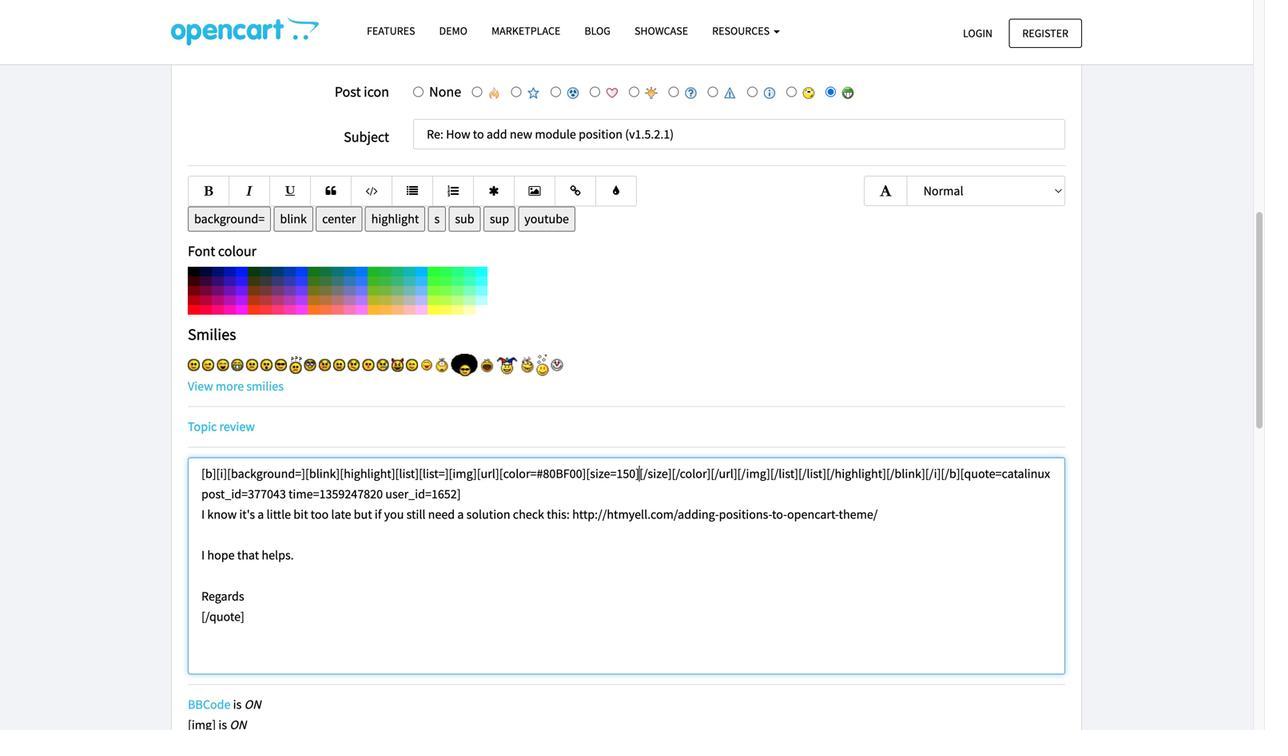 Task type: describe. For each thing, give the bounding box(es) containing it.
demo link
[[427, 17, 480, 45]]

;) image
[[202, 359, 214, 371]]

:) image
[[188, 359, 200, 371]]

none
[[429, 83, 461, 101]]

bbcode is on
[[188, 697, 261, 713]]

insert url: [url]http://url[/url] or [url=http://url]url text[/url] image
[[568, 186, 583, 197]]

a
[[223, 16, 232, 40]]

post for post a reply
[[184, 16, 219, 40]]

review
[[219, 419, 255, 435]]

demo
[[439, 24, 468, 38]]

??? image
[[290, 357, 302, 374]]

sup
[[490, 211, 509, 227]]

login link
[[950, 19, 1006, 48]]

[quote=catalinux post_id=377043 time=1359247820 user_id=1652] I know it's a little bit too late but if you still need a solution check this: http://htmyell.com/adding-positions-to-opencart-theme/  I hope that helps.  Regards [/quote] text field
[[188, 457, 1066, 675]]

features link
[[355, 17, 427, 45]]

underline text: [u]text[/u] image
[[283, 186, 297, 197]]

view more smilies link
[[188, 379, 284, 395]]

resources
[[712, 24, 772, 38]]

post for post icon
[[335, 83, 361, 101]]

login
[[963, 26, 993, 40]]

font image
[[878, 185, 894, 198]]

resources link
[[700, 17, 792, 45]]

;d image
[[232, 359, 243, 371]]

s button
[[428, 207, 446, 232]]

:clown: image
[[551, 359, 563, 371]]

:crazy: image
[[521, 356, 534, 375]]

font colour: [color=red]text[/color] or [color=#ff0000]text[/color] image
[[609, 186, 624, 197]]

::) image
[[304, 359, 316, 371]]

youtube
[[525, 211, 569, 227]]

view
[[188, 379, 213, 395]]

highlight button
[[365, 207, 425, 232]]

: * image
[[362, 359, 374, 371]]

smilies
[[246, 379, 284, 395]]

center button
[[316, 207, 362, 232]]

:p image
[[421, 359, 433, 371]]

:drunk: image
[[537, 355, 549, 376]]

center
[[322, 211, 356, 227]]

background= button
[[188, 207, 271, 232]]

sub button
[[449, 207, 481, 232]]

colour
[[218, 242, 257, 260]]

:d image
[[217, 359, 229, 371]]

showcase link
[[623, 17, 700, 45]]

topic
[[188, 419, 217, 435]]

ordered list: e.g. [list=1][*]first point[/list] or [list=a][*]point a[/list] image
[[446, 186, 460, 197]]

:( image
[[246, 359, 258, 371]]

o0 image
[[451, 354, 478, 377]]

code display: [code]code[/code] image
[[365, 186, 379, 197]]

8) image
[[275, 359, 287, 371]]



Task type: vqa. For each thing, say whether or not it's contained in the screenshot.
Reply with quote Icon related to Post icon
no



Task type: locate. For each thing, give the bounding box(es) containing it.
quote text: [quote]text[/quote] image
[[324, 186, 338, 197]]

: \ image
[[348, 359, 360, 371]]

features
[[367, 24, 415, 38]]

blink
[[280, 211, 307, 227]]

blink button
[[274, 207, 313, 232]]

view more smilies
[[188, 379, 284, 395]]

s
[[434, 211, 440, 227]]

on
[[244, 697, 261, 713]]

None radio
[[511, 87, 522, 97], [708, 87, 718, 97], [747, 87, 758, 97], [787, 87, 797, 97], [826, 87, 836, 97], [511, 87, 522, 97], [708, 87, 718, 97], [747, 87, 758, 97], [787, 87, 797, 97], [826, 87, 836, 97]]

register link
[[1009, 19, 1082, 48]]

more
[[216, 379, 244, 395]]

sup button
[[483, 207, 516, 232]]

sub
[[455, 211, 475, 227]]

italic text: [i]text[/i] image
[[242, 186, 257, 197]]

post a reply
[[184, 16, 277, 40]]

:'( image
[[377, 359, 389, 371]]

post
[[184, 16, 219, 40], [335, 83, 361, 101]]

blog
[[585, 24, 611, 38]]

0 vertical spatial post
[[184, 16, 219, 40]]

reply
[[236, 16, 277, 40]]

bbcode link
[[188, 697, 231, 713]]

background=
[[194, 211, 265, 227]]

:laugh: image
[[480, 357, 494, 373]]

post left a
[[184, 16, 219, 40]]

font
[[188, 242, 215, 260]]

:o image
[[261, 359, 273, 371]]

:choke: image
[[435, 357, 449, 373]]

bold text: [b]text[/b] image
[[201, 186, 216, 197]]

icon
[[364, 83, 389, 101]]

1 vertical spatial post
[[335, 83, 361, 101]]

: x image
[[333, 359, 345, 371]]

list item: [*]text image
[[487, 186, 501, 197]]

list: [list][*]text[/list] image
[[405, 186, 420, 197]]

youtube button
[[518, 207, 576, 232]]

marketplace link
[[480, 17, 573, 45]]

post left icon
[[335, 83, 361, 101]]

topic review
[[188, 419, 255, 435]]

font colour
[[188, 242, 257, 260]]

subject
[[344, 128, 389, 146]]

bbcode
[[188, 697, 231, 713]]

^ ^ image
[[406, 359, 418, 371]]

post icon
[[335, 83, 389, 101]]

showcase
[[635, 24, 688, 38]]

register
[[1023, 26, 1069, 40]]

smilies
[[188, 325, 236, 345]]

Subject text field
[[413, 119, 1066, 150]]

marketplace
[[492, 24, 561, 38]]

highlight
[[371, 211, 419, 227]]

topic review link
[[188, 419, 255, 435]]

>:d image
[[392, 359, 404, 372]]

0 horizontal spatial post
[[184, 16, 219, 40]]

blog link
[[573, 17, 623, 45]]

:joker: image
[[496, 356, 518, 375]]

None radio
[[472, 87, 482, 97], [551, 87, 561, 97], [590, 87, 600, 97], [629, 87, 640, 97], [669, 87, 679, 97], [472, 87, 482, 97], [551, 87, 561, 97], [590, 87, 600, 97], [629, 87, 640, 97], [669, 87, 679, 97]]

1 horizontal spatial post
[[335, 83, 361, 101]]

is
[[233, 697, 242, 713]]

: [ image
[[319, 359, 331, 371]]

insert image: [img]http://image_url[/img] image
[[528, 186, 542, 197]]

None radio
[[413, 87, 424, 97]]



